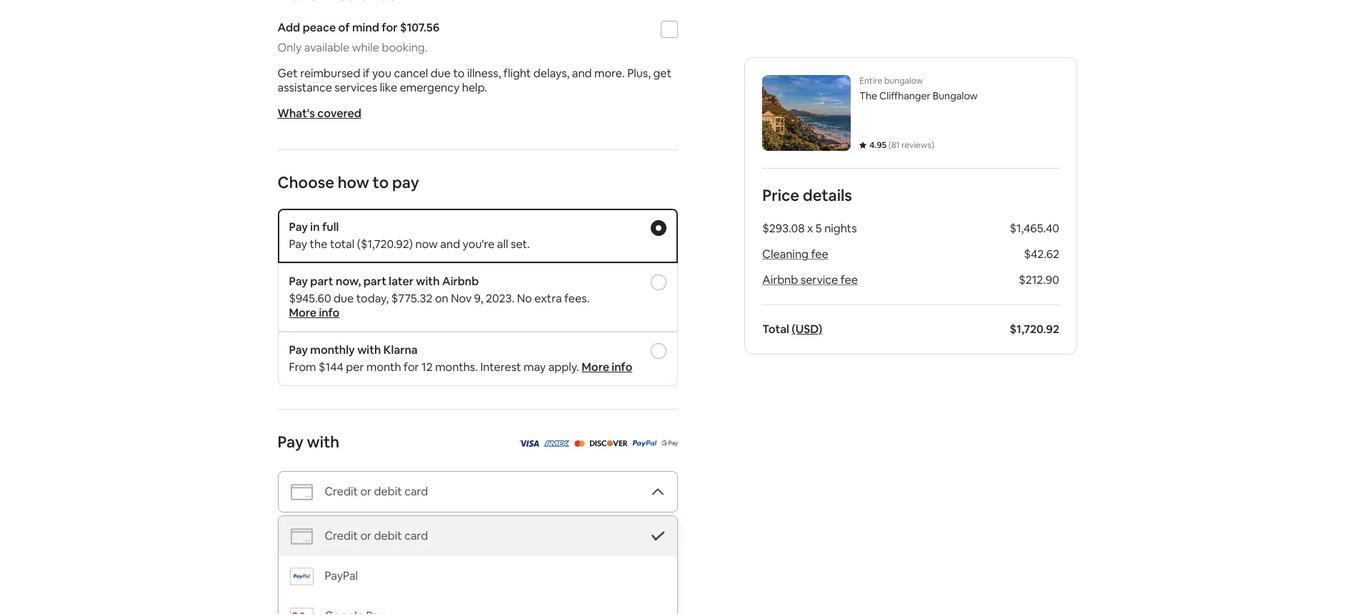 Task type: vqa. For each thing, say whether or not it's contained in the screenshot.
fee
yes



Task type: describe. For each thing, give the bounding box(es) containing it.
service
[[801, 272, 838, 287]]

interest
[[481, 360, 521, 375]]

price details
[[763, 185, 852, 205]]

add peace of mind for $107.56 only available while booking.
[[278, 20, 440, 55]]

and inside get reimbursed if you cancel due to illness, flight delays, and more. plus, get assistance services like emergency help.
[[572, 66, 592, 81]]

2023.
[[486, 291, 515, 306]]

2 google pay image from the top
[[662, 440, 678, 447]]

now,
[[336, 274, 361, 289]]

fees.
[[565, 291, 590, 306]]

assistance
[[278, 80, 332, 95]]

$293.08 x 5 nights
[[763, 221, 857, 236]]

1 american express card image from the top
[[544, 435, 570, 450]]

pay for part
[[289, 274, 308, 289]]

card for credit or debit card dropdown button
[[405, 484, 428, 499]]

no
[[517, 291, 532, 306]]

pay in full pay the total ($1,720.92) now and you're all set.
[[289, 219, 530, 252]]

may
[[524, 360, 546, 375]]

price
[[763, 185, 800, 205]]

klarna
[[384, 342, 418, 357]]

1 vertical spatial to
[[373, 172, 389, 192]]

details
[[803, 185, 852, 205]]

you
[[372, 66, 392, 81]]

1 visa card image from the top
[[519, 435, 540, 450]]

cancel
[[394, 66, 428, 81]]

$107.56
[[400, 20, 440, 35]]

paypal
[[325, 568, 358, 583]]

while
[[352, 40, 379, 55]]

pay for monthly
[[289, 342, 308, 357]]

get reimbursed if you cancel due to illness, flight delays, and more. plus, get assistance services like emergency help.
[[278, 66, 672, 95]]

info inside pay part now, part later with airbnb $945.60 due today,  $775.32 on nov 9, 2023. no extra fees. more info
[[319, 305, 340, 320]]

of
[[339, 20, 350, 35]]

9,
[[475, 291, 484, 306]]

what's covered button
[[278, 106, 362, 121]]

($1,720.92)
[[357, 237, 413, 252]]

credit or debit card button
[[278, 471, 678, 513]]

pay for with
[[278, 432, 304, 452]]

pay monthly with klarna from $144 per month for 12 months. interest may apply. more info
[[289, 342, 633, 375]]

choose how to pay
[[278, 172, 419, 192]]

nights
[[825, 221, 857, 236]]

credit for credit or debit card dropdown button
[[325, 484, 358, 499]]

to inside get reimbursed if you cancel due to illness, flight delays, and more. plus, get assistance services like emergency help.
[[453, 66, 465, 81]]

with inside pay monthly with klarna from $144 per month for 12 months. interest may apply. more info
[[357, 342, 381, 357]]

1 horizontal spatial fee
[[841, 272, 858, 287]]

$1,465.40
[[1010, 221, 1060, 236]]

available
[[304, 40, 350, 55]]

mastercard image
[[575, 435, 585, 450]]

pay with
[[278, 432, 340, 452]]

only
[[278, 40, 302, 55]]

mastercard image
[[575, 440, 585, 447]]

total
[[330, 237, 355, 252]]

$1,720.92
[[1010, 322, 1060, 337]]

add payment method group
[[278, 516, 677, 614]]

0 vertical spatial fee
[[811, 247, 829, 262]]

extra
[[535, 291, 562, 306]]

set.
[[511, 237, 530, 252]]

how
[[338, 172, 369, 192]]

2 google pay image from the top
[[290, 608, 313, 614]]

2 paypal image from the top
[[290, 568, 313, 585]]

more info button for pay part now, part later with airbnb $945.60 due today,  $775.32 on nov 9, 2023. no extra fees. more info
[[289, 305, 340, 320]]

1 google pay image from the top
[[662, 435, 678, 450]]

bungalow
[[933, 89, 978, 102]]

plus,
[[628, 66, 651, 81]]

add
[[278, 20, 300, 35]]

0 horizontal spatial with
[[307, 432, 340, 452]]

info inside pay monthly with klarna from $144 per month for 12 months. interest may apply. more info
[[612, 360, 633, 375]]

$945.60
[[289, 291, 331, 306]]

credit or debit card for add payment method group
[[325, 528, 428, 543]]

choose
[[278, 172, 335, 192]]

bungalow
[[885, 75, 923, 86]]

the
[[860, 89, 877, 102]]

get
[[278, 66, 298, 81]]

today,
[[356, 291, 389, 306]]

total (usd)
[[763, 322, 823, 337]]

due inside pay part now, part later with airbnb $945.60 due today,  $775.32 on nov 9, 2023. no extra fees. more info
[[334, 291, 354, 306]]

later
[[389, 274, 414, 289]]

in
[[310, 219, 320, 234]]

peace
[[303, 20, 336, 35]]

illness,
[[467, 66, 501, 81]]



Task type: locate. For each thing, give the bounding box(es) containing it.
card inside add payment method group
[[405, 528, 428, 543]]

discover card image right mastercard image
[[590, 435, 628, 450]]

0 vertical spatial card
[[405, 484, 428, 499]]

visa card image left mastercard icon
[[519, 440, 540, 447]]

1 paypal image from the top
[[290, 564, 313, 588]]

reviews
[[902, 139, 932, 151]]

0 vertical spatial and
[[572, 66, 592, 81]]

month
[[367, 360, 401, 375]]

get
[[654, 66, 672, 81]]

0 vertical spatial with
[[416, 274, 440, 289]]

monthly
[[310, 342, 355, 357]]

or for credit or debit card dropdown button
[[361, 484, 372, 499]]

)
[[932, 139, 935, 151]]

for inside the add peace of mind for $107.56 only available while booking.
[[382, 20, 398, 35]]

flight
[[504, 66, 531, 81]]

2 vertical spatial with
[[307, 432, 340, 452]]

2 discover card image from the top
[[590, 440, 628, 447]]

0 vertical spatial debit
[[374, 484, 402, 499]]

apply.
[[549, 360, 580, 375]]

mind
[[352, 20, 380, 35]]

1 part from the left
[[310, 274, 334, 289]]

4.95
[[870, 139, 887, 151]]

1 horizontal spatial part
[[364, 274, 387, 289]]

visa card image
[[519, 435, 540, 450], [519, 440, 540, 447]]

you're
[[463, 237, 495, 252]]

0 horizontal spatial more
[[289, 305, 317, 320]]

2 or from the top
[[361, 528, 372, 543]]

on
[[435, 291, 449, 306]]

airbnb down cleaning
[[763, 272, 798, 287]]

1 google pay image from the top
[[290, 604, 313, 614]]

emergency
[[400, 80, 460, 95]]

card
[[405, 484, 428, 499], [405, 528, 428, 543]]

0 vertical spatial more info button
[[289, 305, 340, 320]]

all
[[497, 237, 509, 252]]

None radio
[[651, 220, 667, 236], [651, 343, 667, 359], [651, 220, 667, 236], [651, 343, 667, 359]]

for
[[382, 20, 398, 35], [404, 360, 419, 375]]

2 american express card image from the top
[[544, 440, 570, 447]]

what's covered
[[278, 106, 362, 121]]

to left pay
[[373, 172, 389, 192]]

more right apply.
[[582, 360, 610, 375]]

credit inside dropdown button
[[325, 484, 358, 499]]

1 card from the top
[[405, 484, 428, 499]]

months.
[[435, 360, 478, 375]]

due down the now,
[[334, 291, 354, 306]]

credit card image for credit or debit card dropdown button
[[290, 480, 313, 504]]

1 vertical spatial more
[[582, 360, 610, 375]]

now
[[416, 237, 438, 252]]

1 credit or debit card from the top
[[325, 484, 428, 499]]

1 vertical spatial credit or debit card
[[325, 528, 428, 543]]

credit
[[325, 484, 358, 499], [325, 528, 358, 543]]

$144
[[319, 360, 344, 375]]

1 vertical spatial with
[[357, 342, 381, 357]]

credit down pay with
[[325, 484, 358, 499]]

credit card image inside credit or debit card dropdown button
[[290, 480, 313, 504]]

pay inside pay part now, part later with airbnb $945.60 due today,  $775.32 on nov 9, 2023. no extra fees. more info
[[289, 274, 308, 289]]

credit or debit card inside credit or debit card dropdown button
[[325, 484, 428, 499]]

0 vertical spatial due
[[431, 66, 451, 81]]

discover card image
[[590, 435, 628, 450], [590, 440, 628, 447]]

1 vertical spatial more info button
[[582, 360, 633, 375]]

more
[[289, 305, 317, 320], [582, 360, 610, 375]]

more up the monthly
[[289, 305, 317, 320]]

1 vertical spatial debit
[[374, 528, 402, 543]]

0 horizontal spatial for
[[382, 20, 398, 35]]

pay part now, part later with airbnb $945.60 due today,  $775.32 on nov 9, 2023. no extra fees. more info
[[289, 274, 590, 320]]

81
[[891, 139, 900, 151]]

0 vertical spatial more
[[289, 305, 317, 320]]

0 vertical spatial credit
[[325, 484, 358, 499]]

1 vertical spatial info
[[612, 360, 633, 375]]

entire bungalow the cliffhanger bungalow
[[860, 75, 978, 102]]

1 vertical spatial credit card image
[[290, 524, 313, 548]]

1 vertical spatial credit
[[325, 528, 358, 543]]

more info button right apply.
[[582, 360, 633, 375]]

1 horizontal spatial more info button
[[582, 360, 633, 375]]

american express card image left mastercard image
[[544, 435, 570, 450]]

4.95 ( 81 reviews )
[[870, 139, 935, 151]]

reimbursed
[[300, 66, 361, 81]]

american express card image left mastercard icon
[[544, 440, 570, 447]]

credit or debit card inside add payment method group
[[325, 528, 428, 543]]

credit or debit card
[[325, 484, 428, 499], [325, 528, 428, 543]]

info right apply.
[[612, 360, 633, 375]]

more info button up the monthly
[[289, 305, 340, 320]]

and right the now
[[441, 237, 460, 252]]

or for add payment method group
[[361, 528, 372, 543]]

info down the now,
[[319, 305, 340, 320]]

airbnb service fee
[[763, 272, 858, 287]]

1 discover card image from the top
[[590, 435, 628, 450]]

the
[[310, 237, 328, 252]]

card for add payment method group
[[405, 528, 428, 543]]

fee right service
[[841, 272, 858, 287]]

2 credit from the top
[[325, 528, 358, 543]]

$212.90
[[1019, 272, 1060, 287]]

part up "today,"
[[364, 274, 387, 289]]

google pay image
[[662, 435, 678, 450], [662, 440, 678, 447]]

debit inside add payment method group
[[374, 528, 402, 543]]

1 horizontal spatial info
[[612, 360, 633, 375]]

2 credit card image from the top
[[290, 524, 313, 548]]

per
[[346, 360, 364, 375]]

debit inside dropdown button
[[374, 484, 402, 499]]

0 horizontal spatial due
[[334, 291, 354, 306]]

more info button for pay monthly with klarna from $144 per month for 12 months. interest may apply. more info
[[582, 360, 633, 375]]

1 or from the top
[[361, 484, 372, 499]]

and inside pay in full pay the total ($1,720.92) now and you're all set.
[[441, 237, 460, 252]]

debit
[[374, 484, 402, 499], [374, 528, 402, 543]]

credit card image inside add payment method group
[[290, 524, 313, 548]]

0 vertical spatial credit or debit card
[[325, 484, 428, 499]]

(
[[889, 139, 891, 151]]

2 paypal image from the top
[[633, 440, 658, 447]]

0 horizontal spatial and
[[441, 237, 460, 252]]

(usd) button
[[792, 322, 823, 337]]

or inside add payment method group
[[361, 528, 372, 543]]

like
[[380, 80, 398, 95]]

for inside pay monthly with klarna from $144 per month for 12 months. interest may apply. more info
[[404, 360, 419, 375]]

cleaning fee button
[[763, 247, 829, 262]]

1 vertical spatial and
[[441, 237, 460, 252]]

card inside dropdown button
[[405, 484, 428, 499]]

1 vertical spatial or
[[361, 528, 372, 543]]

1 horizontal spatial and
[[572, 66, 592, 81]]

1 vertical spatial for
[[404, 360, 419, 375]]

1 vertical spatial fee
[[841, 272, 858, 287]]

fee
[[811, 247, 829, 262], [841, 272, 858, 287]]

0 vertical spatial or
[[361, 484, 372, 499]]

cleaning fee
[[763, 247, 829, 262]]

0 horizontal spatial airbnb
[[442, 274, 479, 289]]

credit card image for add payment method group
[[290, 524, 313, 548]]

2 credit or debit card from the top
[[325, 528, 428, 543]]

info
[[319, 305, 340, 320], [612, 360, 633, 375]]

more inside pay monthly with klarna from $144 per month for 12 months. interest may apply. more info
[[582, 360, 610, 375]]

1 horizontal spatial airbnb
[[763, 272, 798, 287]]

paypal image right mastercard icon
[[633, 440, 658, 447]]

to left illness,
[[453, 66, 465, 81]]

1 horizontal spatial due
[[431, 66, 451, 81]]

0 vertical spatial for
[[382, 20, 398, 35]]

1 paypal image from the top
[[633, 435, 658, 450]]

5
[[816, 221, 822, 236]]

0 vertical spatial credit card image
[[290, 480, 313, 504]]

credit up paypal on the bottom left of the page
[[325, 528, 358, 543]]

2 part from the left
[[364, 274, 387, 289]]

for left 12
[[404, 360, 419, 375]]

0 vertical spatial to
[[453, 66, 465, 81]]

0 horizontal spatial info
[[319, 305, 340, 320]]

services
[[335, 80, 378, 95]]

with inside pay part now, part later with airbnb $945.60 due today,  $775.32 on nov 9, 2023. no extra fees. more info
[[416, 274, 440, 289]]

fee up service
[[811, 247, 829, 262]]

more info button
[[289, 305, 340, 320], [582, 360, 633, 375]]

if
[[363, 66, 370, 81]]

due
[[431, 66, 451, 81], [334, 291, 354, 306]]

airbnb up nov
[[442, 274, 479, 289]]

and
[[572, 66, 592, 81], [441, 237, 460, 252]]

1 horizontal spatial more
[[582, 360, 610, 375]]

1 credit card image from the top
[[290, 480, 313, 504]]

booking.
[[382, 40, 428, 55]]

part up the $945.60
[[310, 274, 334, 289]]

credit or debit card for credit or debit card dropdown button
[[325, 484, 428, 499]]

2 visa card image from the top
[[519, 440, 540, 447]]

credit inside add payment method group
[[325, 528, 358, 543]]

1 credit from the top
[[325, 484, 358, 499]]

paypal image
[[633, 435, 658, 450], [633, 440, 658, 447]]

delays,
[[534, 66, 570, 81]]

0 horizontal spatial fee
[[811, 247, 829, 262]]

1 horizontal spatial with
[[357, 342, 381, 357]]

airbnb inside pay part now, part later with airbnb $945.60 due today,  $775.32 on nov 9, 2023. no extra fees. more info
[[442, 274, 479, 289]]

american express card image
[[544, 435, 570, 450], [544, 440, 570, 447]]

paypal image
[[290, 564, 313, 588], [290, 568, 313, 585]]

entire
[[860, 75, 883, 86]]

credit for add payment method group
[[325, 528, 358, 543]]

help.
[[462, 80, 488, 95]]

more inside pay part now, part later with airbnb $945.60 due today,  $775.32 on nov 9, 2023. no extra fees. more info
[[289, 305, 317, 320]]

for right mind
[[382, 20, 398, 35]]

(usd)
[[792, 322, 823, 337]]

from
[[289, 360, 316, 375]]

0 horizontal spatial part
[[310, 274, 334, 289]]

1 horizontal spatial to
[[453, 66, 465, 81]]

more.
[[595, 66, 625, 81]]

x
[[807, 221, 813, 236]]

cleaning
[[763, 247, 809, 262]]

debit for credit or debit card dropdown button
[[374, 484, 402, 499]]

1 horizontal spatial for
[[404, 360, 419, 375]]

total
[[763, 322, 789, 337]]

2 card from the top
[[405, 528, 428, 543]]

$775.32
[[391, 291, 433, 306]]

with
[[416, 274, 440, 289], [357, 342, 381, 357], [307, 432, 340, 452]]

airbnb service fee button
[[763, 272, 858, 287]]

or
[[361, 484, 372, 499], [361, 528, 372, 543]]

credit card image
[[290, 480, 313, 504], [290, 524, 313, 548]]

visa card image left mastercard image
[[519, 435, 540, 450]]

None radio
[[651, 274, 667, 290]]

2 debit from the top
[[374, 528, 402, 543]]

0 horizontal spatial more info button
[[289, 305, 340, 320]]

$293.08
[[763, 221, 805, 236]]

full
[[322, 219, 339, 234]]

pay
[[392, 172, 419, 192]]

pay for in
[[289, 219, 308, 234]]

1 vertical spatial card
[[405, 528, 428, 543]]

0 horizontal spatial to
[[373, 172, 389, 192]]

pay inside pay monthly with klarna from $144 per month for 12 months. interest may apply. more info
[[289, 342, 308, 357]]

1 debit from the top
[[374, 484, 402, 499]]

1 vertical spatial due
[[334, 291, 354, 306]]

discover card image right mastercard icon
[[590, 440, 628, 447]]

12
[[422, 360, 433, 375]]

$42.62
[[1024, 247, 1060, 262]]

due inside get reimbursed if you cancel due to illness, flight delays, and more. plus, get assistance services like emergency help.
[[431, 66, 451, 81]]

due right cancel
[[431, 66, 451, 81]]

google pay image
[[290, 604, 313, 614], [290, 608, 313, 614]]

and left "more."
[[572, 66, 592, 81]]

0 vertical spatial info
[[319, 305, 340, 320]]

pay
[[289, 219, 308, 234], [289, 237, 307, 252], [289, 274, 308, 289], [289, 342, 308, 357], [278, 432, 304, 452]]

nov
[[451, 291, 472, 306]]

paypal image right mastercard image
[[633, 435, 658, 450]]

or inside dropdown button
[[361, 484, 372, 499]]

2 horizontal spatial with
[[416, 274, 440, 289]]

debit for add payment method group
[[374, 528, 402, 543]]

cliffhanger
[[880, 89, 931, 102]]



